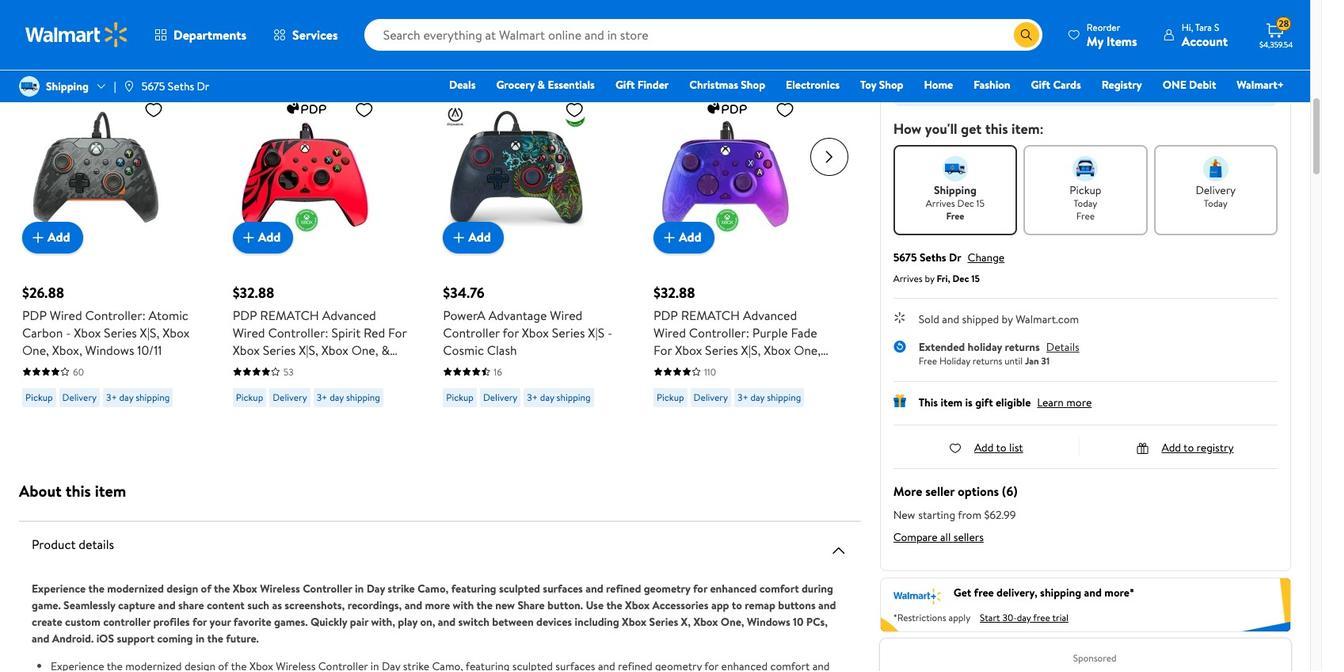Task type: describe. For each thing, give the bounding box(es) containing it.
pdp wired controller: atomic carbon - xbox series x|s, xbox one, xbox, windows 10/11 image
[[22, 93, 170, 241]]

free inside the pickup today free
[[1077, 209, 1095, 222]]

tara
[[1196, 20, 1213, 34]]

starting
[[919, 507, 956, 523]]

shipped
[[963, 311, 1000, 327]]

rematch for $32.88 pdp rematch advanced wired controller: purple fade for xbox series x|s, xbox one, & windows 10/11 pc
[[681, 306, 740, 324]]

for for $32.88 pdp rematch advanced wired controller: purple fade for xbox series x|s, xbox one, & windows 10/11 pc
[[654, 341, 672, 359]]

add to favorites list, pdp rematch advanced wired controller: spirit red for xbox series x|s, xbox one, & windows 10/11 pc image
[[355, 99, 374, 119]]

sold
[[919, 311, 940, 327]]

add button for $26.88 pdp wired controller: atomic carbon - xbox series x|s, xbox one, xbox, windows 10/11
[[22, 222, 83, 253]]

1 horizontal spatial returns
[[1006, 339, 1041, 355]]

geometry
[[644, 581, 691, 597]]

$4,359.54
[[1260, 39, 1294, 50]]

15 inside shipping arrives dec 15 free
[[977, 196, 985, 210]]

add to registry button
[[1137, 440, 1234, 455]]

play
[[398, 614, 418, 630]]

sellers
[[954, 529, 984, 545]]

grocery & essentials link
[[489, 76, 602, 94]]

remap
[[745, 598, 776, 614]]

0 horizontal spatial free
[[975, 585, 995, 601]]

pdp rematch advanced wired controller: purple fade for xbox series x|s, xbox one, & windows 10/11 pc image
[[654, 93, 801, 241]]

finder
[[638, 77, 669, 93]]

x|s, inside $26.88 pdp wired controller: atomic carbon - xbox series x|s, xbox one, xbox, windows 10/11
[[140, 324, 160, 341]]

experience
[[32, 581, 86, 597]]

and up "profiles"
[[158, 598, 176, 614]]

shipping for $26.88 pdp wired controller: atomic carbon - xbox series x|s, xbox one, xbox, windows 10/11
[[136, 390, 170, 404]]

- inside $26.88 pdp wired controller: atomic carbon - xbox series x|s, xbox one, xbox, windows 10/11
[[66, 324, 71, 341]]

add a protection plan what's covered
[[948, 19, 1132, 35]]

day for $26.88 pdp wired controller: atomic carbon - xbox series x|s, xbox one, xbox, windows 10/11
[[119, 390, 133, 404]]

wpp logo image
[[907, 17, 935, 46]]

delivery down the intent image for delivery
[[1196, 182, 1237, 198]]

1 horizontal spatial this
[[986, 119, 1009, 138]]

wired inside the $32.88 pdp rematch advanced wired controller: purple fade for xbox series x|s, xbox one, & windows 10/11 pc
[[654, 324, 686, 341]]

compare all sellers button
[[894, 529, 984, 545]]

add to cart image for $32.88 pdp rematch advanced wired controller: spirit red for xbox series x|s, xbox one, & windows 10/11 pc
[[239, 228, 258, 247]]

a
[[970, 19, 976, 35]]

from
[[958, 507, 982, 523]]

3+ for $32.88 pdp rematch advanced wired controller: purple fade for xbox series x|s, xbox one, & windows 10/11 pc
[[738, 390, 749, 404]]

plan for $4.00
[[1004, 55, 1024, 71]]

3+ day shipping for $26.88 pdp wired controller: atomic carbon - xbox series x|s, xbox one, xbox, windows 10/11
[[106, 390, 170, 404]]

windows inside the $32.88 pdp rematch advanced wired controller: purple fade for xbox series x|s, xbox one, & windows 10/11 pc
[[665, 359, 714, 376]]

protection
[[978, 19, 1029, 35]]

1 vertical spatial item
[[95, 480, 126, 502]]

options
[[958, 482, 1000, 500]]

add to favorites list, pdp wired controller: atomic carbon - xbox series x|s, xbox one, xbox, windows 10/11 image
[[144, 99, 163, 119]]

holiday
[[968, 339, 1003, 355]]

5675 seths dr
[[142, 78, 209, 94]]

28
[[1279, 17, 1290, 30]]

5675 for 5675 seths dr
[[142, 78, 165, 94]]

pdp for $32.88 pdp rematch advanced wired controller: purple fade for xbox series x|s, xbox one, & windows 10/11 pc
[[654, 306, 678, 324]]

accessories
[[653, 598, 709, 614]]

gifting made easy image
[[894, 394, 907, 407]]

fashion link
[[967, 76, 1018, 94]]

one, inside experience the modernized design of the xbox wireless controller in day strike camo, featuring sculpted surfaces and refined geometry for enhanced comfort during game. seamlessly capture and share content such as screenshots, recordings, and more with the new share button. use the xbox accessories app to remap buttons and create custom controller profiles for your favorite games. quickly pair with, play on, and switch between devices including xbox series x, xbox one, windows 10 pcs, and android. ios support coming in the future.
[[721, 614, 745, 630]]

coming
[[157, 631, 193, 647]]

and up "play"
[[405, 598, 423, 614]]

including
[[575, 614, 620, 630]]

2 product group from the left
[[233, 61, 408, 413]]

dec inside 5675 seths dr change arrives by fri, dec 15
[[953, 271, 970, 285]]

Walmart Site-Wide search field
[[364, 19, 1043, 51]]

walmart image
[[25, 22, 128, 48]]

shipping for shipping arrives dec 15 free
[[935, 182, 977, 198]]

free for 15
[[947, 209, 965, 222]]

controller
[[103, 614, 151, 630]]

plan for $6.00
[[1004, 80, 1024, 96]]

to for registry
[[1184, 440, 1195, 455]]

pickup for $32.88 pdp rematch advanced wired controller: purple fade for xbox series x|s, xbox one, & windows 10/11 pc
[[657, 390, 684, 404]]

of
[[201, 581, 211, 597]]

app
[[712, 598, 730, 614]]

advanced for $32.88 pdp rematch advanced wired controller: purple fade for xbox series x|s, xbox one, & windows 10/11 pc
[[743, 306, 798, 324]]

windows inside experience the modernized design of the xbox wireless controller in day strike camo, featuring sculpted surfaces and refined geometry for enhanced comfort during game. seamlessly capture and share content such as screenshots, recordings, and more with the new share button. use the xbox accessories app to remap buttons and create custom controller profiles for your favorite games. quickly pair with, play on, and switch between devices including xbox series x, xbox one, windows 10 pcs, and android. ios support coming in the future.
[[747, 614, 791, 630]]

button.
[[548, 598, 583, 614]]

product group containing $26.88
[[22, 61, 198, 413]]

reorder my items
[[1087, 20, 1138, 50]]

(6)
[[1003, 482, 1018, 500]]

in 100+ people's carts
[[22, 71, 112, 84]]

walmart.com
[[1016, 311, 1080, 327]]

toy shop
[[861, 77, 904, 93]]

for for $32.88 pdp rematch advanced wired controller: spirit red for xbox series x|s, xbox one, & windows 10/11 pc
[[388, 324, 407, 341]]

share
[[178, 598, 204, 614]]

clash
[[487, 341, 517, 359]]

capture
[[118, 598, 155, 614]]

and down create
[[32, 631, 49, 647]]

and down during
[[819, 598, 837, 614]]

share
[[518, 598, 545, 614]]

atomic
[[149, 306, 189, 324]]

series inside $26.88 pdp wired controller: atomic carbon - xbox series x|s, xbox one, xbox, windows 10/11
[[104, 324, 137, 341]]

pdp rematch advanced wired controller: spirit red for xbox series x|s, xbox one, & windows 10/11 pc image
[[233, 93, 380, 241]]

departments
[[174, 26, 247, 44]]

1 horizontal spatial in
[[355, 581, 364, 597]]

item:
[[1012, 119, 1044, 138]]

and right on,
[[438, 614, 456, 630]]

product
[[32, 536, 76, 553]]

3-Year plan - $6.00 checkbox
[[948, 81, 962, 96]]

2-
[[972, 55, 981, 71]]

$32.88 for $32.88 pdp rematch advanced wired controller: spirit red for xbox series x|s, xbox one, & windows 10/11 pc
[[233, 283, 275, 302]]

how you'll get this item:
[[894, 119, 1044, 138]]

series inside experience the modernized design of the xbox wireless controller in day strike camo, featuring sculpted surfaces and refined geometry for enhanced comfort during game. seamlessly capture and share content such as screenshots, recordings, and more with the new share button. use the xbox accessories app to remap buttons and create custom controller profiles for your favorite games. quickly pair with, play on, and switch between devices including xbox series x, xbox one, windows 10 pcs, and android. ios support coming in the future.
[[650, 614, 679, 630]]

camo,
[[418, 581, 449, 597]]

one debit
[[1163, 77, 1217, 93]]

pickup for $32.88 pdp rematch advanced wired controller: spirit red for xbox series x|s, xbox one, & windows 10/11 pc
[[236, 390, 263, 404]]

screenshots,
[[285, 598, 345, 614]]

learn more button
[[1038, 394, 1092, 410]]

arrives inside shipping arrives dec 15 free
[[926, 196, 956, 210]]

add button for $32.88 pdp rematch advanced wired controller: purple fade for xbox series x|s, xbox one, & windows 10/11 pc
[[654, 222, 715, 253]]

3+ day shipping for $34.76 powera advantage wired controller for xbox series x|s - cosmic clash
[[527, 390, 591, 404]]

the up switch
[[477, 598, 493, 614]]

add to cart image for $32.88 pdp rematch advanced wired controller: purple fade for xbox series x|s, xbox one, & windows 10/11 pc
[[660, 228, 679, 247]]

jan
[[1026, 354, 1040, 368]]

|
[[114, 78, 116, 94]]

custom
[[65, 614, 101, 630]]

add to favorites list, pdp rematch advanced wired controller: purple fade for xbox series x|s, xbox one, & windows 10/11 pc image
[[776, 99, 795, 119]]

add to cart image
[[29, 228, 48, 247]]

you'll
[[926, 119, 958, 138]]

seths for 5675 seths dr
[[168, 78, 194, 94]]

items
[[70, 14, 108, 36]]

gift finder
[[616, 77, 669, 93]]

delivery for $32.88 pdp rematch advanced wired controller: spirit red for xbox series x|s, xbox one, & windows 10/11 pc
[[273, 390, 307, 404]]

to inside experience the modernized design of the xbox wireless controller in day strike camo, featuring sculpted surfaces and refined geometry for enhanced comfort during game. seamlessly capture and share content such as screenshots, recordings, and more with the new share button. use the xbox accessories app to remap buttons and create custom controller profiles for your favorite games. quickly pair with, play on, and switch between devices including xbox series x, xbox one, windows 10 pcs, and android. ios support coming in the future.
[[732, 598, 743, 614]]

experience the modernized design of the xbox wireless controller in day strike camo, featuring sculpted surfaces and refined geometry for enhanced comfort during game. seamlessly capture and share content such as screenshots, recordings, and more with the new share button. use the xbox accessories app to remap buttons and create custom controller profiles for your favorite games. quickly pair with, play on, and switch between devices including xbox series x, xbox one, windows 10 pcs, and android. ios support coming in the future.
[[32, 581, 837, 647]]

sponsored group
[[880, 639, 1292, 671]]

comfort
[[760, 581, 799, 597]]

day for $32.88 pdp rematch advanced wired controller: spirit red for xbox series x|s, xbox one, & windows 10/11 pc
[[330, 390, 344, 404]]

x|s, for $32.88 pdp rematch advanced wired controller: purple fade for xbox series x|s, xbox one, & windows 10/11 pc
[[742, 341, 761, 359]]

toy shop link
[[854, 76, 911, 94]]

one, inside $26.88 pdp wired controller: atomic carbon - xbox series x|s, xbox one, xbox, windows 10/11
[[22, 341, 49, 359]]

$32.88 pdp rematch advanced wired controller: spirit red for xbox series x|s, xbox one, & windows 10/11 pc
[[233, 283, 407, 376]]

use
[[586, 598, 604, 614]]

wired inside $32.88 pdp rematch advanced wired controller: spirit red for xbox series x|s, xbox one, & windows 10/11 pc
[[233, 324, 265, 341]]

1 vertical spatial this
[[66, 480, 91, 502]]

shipping arrives dec 15 free
[[926, 182, 985, 222]]

day
[[367, 581, 385, 597]]

add button for $34.76 powera advantage wired controller for xbox series x|s - cosmic clash
[[443, 222, 504, 253]]

product details image
[[830, 541, 849, 560]]

shipping for $32.88 pdp rematch advanced wired controller: purple fade for xbox series x|s, xbox one, & windows 10/11 pc
[[767, 390, 802, 404]]

the down refined
[[607, 598, 623, 614]]

0 vertical spatial plan
[[1032, 19, 1053, 35]]

walmart plus image
[[894, 586, 941, 605]]

in
[[22, 71, 30, 84]]

for inside '$34.76 powera advantage wired controller for xbox series x|s - cosmic clash'
[[503, 324, 519, 341]]

you
[[112, 14, 137, 36]]

1 horizontal spatial more
[[1067, 394, 1092, 410]]

switch
[[459, 614, 490, 630]]

gift cards
[[1032, 77, 1082, 93]]

31
[[1042, 354, 1050, 368]]

what's
[[1059, 19, 1091, 35]]

powera advantage wired controller for xbox series x|s - cosmic clash image
[[443, 93, 591, 241]]

day inside "get free delivery, shipping and more*" banner
[[1018, 611, 1032, 625]]

2-year plan - $4.00
[[972, 55, 1061, 71]]

gift for gift finder
[[616, 77, 635, 93]]

product group containing $34.76
[[443, 61, 619, 413]]

*restrictions apply
[[894, 611, 971, 625]]

3+ day shipping for $32.88 pdp rematch advanced wired controller: purple fade for xbox series x|s, xbox one, & windows 10/11 pc
[[738, 390, 802, 404]]

day for $34.76 powera advantage wired controller for xbox series x|s - cosmic clash
[[540, 390, 555, 404]]

christmas shop
[[690, 77, 766, 93]]

strike
[[388, 581, 415, 597]]

based
[[19, 36, 48, 52]]

- left $4.00
[[1026, 55, 1031, 71]]

wireless
[[260, 581, 300, 597]]

advantage
[[489, 306, 547, 324]]

hi, tara s account
[[1182, 20, 1229, 50]]

shop for toy shop
[[880, 77, 904, 93]]

5675 seths dr change arrives by fri, dec 15
[[894, 249, 1005, 285]]

0 horizontal spatial returns
[[973, 354, 1003, 368]]

support
[[117, 631, 155, 647]]

0 vertical spatial item
[[941, 394, 963, 410]]

how
[[894, 119, 922, 138]]

shipping inside banner
[[1041, 585, 1082, 601]]



Task type: locate. For each thing, give the bounding box(es) containing it.
15 down change
[[972, 271, 980, 285]]

more inside experience the modernized design of the xbox wireless controller in day strike camo, featuring sculpted surfaces and refined geometry for enhanced comfort during game. seamlessly capture and share content such as screenshots, recordings, and more with the new share button. use the xbox accessories app to remap buttons and create custom controller profiles for your favorite games. quickly pair with, play on, and switch between devices including xbox series x, xbox one, windows 10 pcs, and android. ios support coming in the future.
[[425, 598, 450, 614]]

controller: for $32.88 pdp rematch advanced wired controller: purple fade for xbox series x|s, xbox one, & windows 10/11 pc
[[689, 324, 750, 341]]

controller: inside the $32.88 pdp rematch advanced wired controller: purple fade for xbox series x|s, xbox one, & windows 10/11 pc
[[689, 324, 750, 341]]

1 vertical spatial free
[[1034, 611, 1051, 625]]

services
[[293, 26, 338, 44]]

1 vertical spatial seths
[[920, 249, 947, 265]]

1 product group from the left
[[22, 61, 198, 413]]

& inside $32.88 pdp rematch advanced wired controller: spirit red for xbox series x|s, xbox one, & windows 10/11 pc
[[382, 341, 390, 359]]

1 horizontal spatial item
[[941, 394, 963, 410]]

3+ down $32.88 pdp rematch advanced wired controller: spirit red for xbox series x|s, xbox one, & windows 10/11 pc
[[317, 390, 328, 404]]

0 horizontal spatial gift
[[616, 77, 635, 93]]

pickup for $34.76 powera advantage wired controller for xbox series x|s - cosmic clash
[[447, 390, 474, 404]]

0 horizontal spatial today
[[1074, 196, 1098, 210]]

0 horizontal spatial for
[[193, 614, 207, 630]]

get free delivery, shipping and more*
[[954, 585, 1135, 601]]

refined
[[606, 581, 641, 597]]

$32.88 inside $32.88 pdp rematch advanced wired controller: spirit red for xbox series x|s, xbox one, & windows 10/11 pc
[[233, 283, 275, 302]]

controller: inside $26.88 pdp wired controller: atomic carbon - xbox series x|s, xbox one, xbox, windows 10/11
[[85, 306, 146, 324]]

today inside delivery today
[[1205, 196, 1228, 210]]

pdp right 'atomic'
[[233, 306, 257, 324]]

0 horizontal spatial 5675
[[142, 78, 165, 94]]

registry
[[1102, 77, 1143, 93]]

2 horizontal spatial free
[[1077, 209, 1095, 222]]

shipping
[[46, 78, 89, 94], [935, 182, 977, 198]]

1 horizontal spatial pdp
[[233, 306, 257, 324]]

2 vertical spatial plan
[[1004, 80, 1024, 96]]

0 horizontal spatial rematch
[[260, 306, 319, 324]]

pdp right x|s
[[654, 306, 678, 324]]

delivery for $26.88 pdp wired controller: atomic carbon - xbox series x|s, xbox one, xbox, windows 10/11
[[62, 390, 97, 404]]

delivery down 60
[[62, 390, 97, 404]]

shipping for $34.76 powera advantage wired controller for xbox series x|s - cosmic clash
[[557, 390, 591, 404]]

such
[[247, 598, 270, 614]]

the right the of
[[214, 581, 230, 597]]

intent image for shipping image
[[943, 156, 969, 181]]

1 vertical spatial more
[[425, 598, 450, 614]]

0 horizontal spatial item
[[95, 480, 126, 502]]

to right app
[[732, 598, 743, 614]]

1 $32.88 from the left
[[233, 283, 275, 302]]

pdp for $26.88 pdp wired controller: atomic carbon - xbox series x|s, xbox one, xbox, windows 10/11
[[22, 306, 47, 324]]

plan up 3-year plan - $6.00
[[1004, 55, 1024, 71]]

x|s, inside $32.88 pdp rematch advanced wired controller: spirit red for xbox series x|s, xbox one, & windows 10/11 pc
[[299, 341, 319, 359]]

1 horizontal spatial controller
[[443, 324, 500, 341]]

advanced inside $32.88 pdp rematch advanced wired controller: spirit red for xbox series x|s, xbox one, & windows 10/11 pc
[[322, 306, 376, 324]]

2 3+ day shipping from the left
[[317, 390, 380, 404]]

product group
[[22, 61, 198, 413], [233, 61, 408, 413], [443, 61, 619, 413], [654, 61, 830, 413]]

2 horizontal spatial controller:
[[689, 324, 750, 341]]

1 horizontal spatial advanced
[[743, 306, 798, 324]]

until
[[1005, 354, 1023, 368]]

profiles
[[153, 614, 190, 630]]

advanced for $32.88 pdp rematch advanced wired controller: spirit red for xbox series x|s, xbox one, & windows 10/11 pc
[[322, 306, 376, 324]]

1 horizontal spatial 10/11
[[285, 359, 310, 376]]

controller: left 'atomic'
[[85, 306, 146, 324]]

search icon image
[[1021, 29, 1033, 41]]

free for details
[[919, 354, 938, 368]]

about
[[19, 480, 62, 502]]

controller: inside $32.88 pdp rematch advanced wired controller: spirit red for xbox series x|s, xbox one, & windows 10/11 pc
[[268, 324, 329, 341]]

3 pdp from the left
[[654, 306, 678, 324]]

pcs,
[[807, 614, 828, 630]]

intent image for pickup image
[[1074, 156, 1099, 181]]

change
[[968, 249, 1005, 265]]

future.
[[226, 631, 259, 647]]

pickup
[[1070, 182, 1102, 198], [25, 390, 53, 404], [236, 390, 263, 404], [447, 390, 474, 404], [657, 390, 684, 404]]

carbon
[[22, 324, 63, 341]]

3+ down the $32.88 pdp rematch advanced wired controller: purple fade for xbox series x|s, xbox one, & windows 10/11 pc
[[738, 390, 749, 404]]

pair
[[350, 614, 369, 630]]

similar
[[19, 14, 66, 36]]

rematch
[[260, 306, 319, 324], [681, 306, 740, 324]]

controller: for $32.88 pdp rematch advanced wired controller: spirit red for xbox series x|s, xbox one, & windows 10/11 pc
[[268, 324, 329, 341]]

1 add button from the left
[[22, 222, 83, 253]]

1 horizontal spatial &
[[538, 77, 545, 93]]

cards
[[1054, 77, 1082, 93]]

0 horizontal spatial x|s,
[[140, 324, 160, 341]]

today down intent image for pickup
[[1074, 196, 1098, 210]]

all
[[941, 529, 951, 545]]

rematch for $32.88 pdp rematch advanced wired controller: spirit red for xbox series x|s, xbox one, & windows 10/11 pc
[[260, 306, 319, 324]]

free inside shipping arrives dec 15 free
[[947, 209, 965, 222]]

$34.76 powera advantage wired controller for xbox series x|s - cosmic clash
[[443, 283, 613, 359]]

carts
[[92, 71, 112, 84]]

1 pc from the left
[[313, 359, 329, 376]]

1 vertical spatial for
[[694, 581, 708, 597]]

0 horizontal spatial pc
[[313, 359, 329, 376]]

0 vertical spatial in
[[355, 581, 364, 597]]

windows inside $32.88 pdp rematch advanced wired controller: spirit red for xbox series x|s, xbox one, & windows 10/11 pc
[[233, 359, 282, 376]]

add button for $32.88 pdp rematch advanced wired controller: spirit red for xbox series x|s, xbox one, & windows 10/11 pc
[[233, 222, 293, 253]]

0 horizontal spatial free
[[919, 354, 938, 368]]

today down the intent image for delivery
[[1205, 196, 1228, 210]]

day for $32.88 pdp rematch advanced wired controller: purple fade for xbox series x|s, xbox one, & windows 10/11 pc
[[751, 390, 765, 404]]

2 advanced from the left
[[743, 306, 798, 324]]

seths down bought
[[168, 78, 194, 94]]

1 vertical spatial in
[[196, 631, 205, 647]]

today inside the pickup today free
[[1074, 196, 1098, 210]]

by left fri,
[[925, 271, 935, 285]]

one, inside the $32.88 pdp rematch advanced wired controller: purple fade for xbox series x|s, xbox one, & windows 10/11 pc
[[794, 341, 821, 359]]

0 horizontal spatial arrives
[[894, 271, 923, 285]]

1 3+ from the left
[[106, 390, 117, 404]]

& inside 'link'
[[538, 77, 545, 93]]

0 vertical spatial year
[[981, 55, 1001, 71]]

this right about
[[66, 480, 91, 502]]

between
[[492, 614, 534, 630]]

for right red
[[388, 324, 407, 341]]

arrives
[[926, 196, 956, 210], [894, 271, 923, 285]]

0 horizontal spatial in
[[196, 631, 205, 647]]

1 rematch from the left
[[260, 306, 319, 324]]

series inside '$34.76 powera advantage wired controller for xbox series x|s - cosmic clash'
[[552, 324, 585, 341]]

today for pickup
[[1074, 196, 1098, 210]]

arrives down intent image for shipping
[[926, 196, 956, 210]]

what
[[65, 36, 88, 52]]

0 horizontal spatial controller
[[303, 581, 352, 597]]

2 3+ from the left
[[317, 390, 328, 404]]

controller: up 53
[[268, 324, 329, 341]]

delivery for $34.76 powera advantage wired controller for xbox series x|s - cosmic clash
[[483, 390, 518, 404]]

pdp inside the $32.88 pdp rematch advanced wired controller: purple fade for xbox series x|s, xbox one, & windows 10/11 pc
[[654, 306, 678, 324]]

series left x,
[[650, 614, 679, 630]]

create
[[32, 614, 62, 630]]

gift for gift cards
[[1032, 77, 1051, 93]]

1 horizontal spatial shipping
[[935, 182, 977, 198]]

3+ down '$34.76 powera advantage wired controller for xbox series x|s - cosmic clash'
[[527, 390, 538, 404]]

more down camo,
[[425, 598, 450, 614]]

4 product group from the left
[[654, 61, 830, 413]]

& for $32.88 pdp rematch advanced wired controller: purple fade for xbox series x|s, xbox one, & windows 10/11 pc
[[654, 359, 662, 376]]

0 horizontal spatial add to cart image
[[239, 228, 258, 247]]

1 vertical spatial 5675
[[894, 249, 918, 265]]

windows
[[85, 341, 134, 359], [233, 359, 282, 376], [665, 359, 714, 376], [747, 614, 791, 630]]

with
[[453, 598, 474, 614]]

for inside $32.88 pdp rematch advanced wired controller: spirit red for xbox series x|s, xbox one, & windows 10/11 pc
[[388, 324, 407, 341]]

eligible
[[996, 394, 1031, 410]]

day down delivery,
[[1018, 611, 1032, 625]]

2 today from the left
[[1205, 196, 1228, 210]]

free down intent image for shipping
[[947, 209, 965, 222]]

year for 2-
[[981, 55, 1001, 71]]

2 rematch from the left
[[681, 306, 740, 324]]

red
[[364, 324, 385, 341]]

1 3+ day shipping from the left
[[106, 390, 170, 404]]

item
[[941, 394, 963, 410], [95, 480, 126, 502]]

53
[[284, 365, 294, 378]]

intent image for delivery image
[[1204, 156, 1229, 181]]

1 horizontal spatial x|s,
[[299, 341, 319, 359]]

3+ for $34.76 powera advantage wired controller for xbox series x|s - cosmic clash
[[527, 390, 538, 404]]

by right shipped
[[1002, 311, 1014, 327]]

0 horizontal spatial &
[[382, 341, 390, 359]]

plan down the 2-year plan - $4.00
[[1004, 80, 1024, 96]]

more*
[[1105, 585, 1135, 601]]

0 horizontal spatial by
[[925, 271, 935, 285]]

0 horizontal spatial more
[[425, 598, 450, 614]]

10/11 for $32.88 pdp rematch advanced wired controller: purple fade for xbox series x|s, xbox one, & windows 10/11 pc
[[717, 359, 742, 376]]

day down $26.88 pdp wired controller: atomic carbon - xbox series x|s, xbox one, xbox, windows 10/11
[[119, 390, 133, 404]]

start
[[980, 611, 1001, 625]]

add to cart image for $34.76 powera advantage wired controller for xbox series x|s - cosmic clash
[[450, 228, 469, 247]]

0 vertical spatial by
[[925, 271, 935, 285]]

series inside the $32.88 pdp rematch advanced wired controller: purple fade for xbox series x|s, xbox one, & windows 10/11 pc
[[706, 341, 739, 359]]

pdp inside $32.88 pdp rematch advanced wired controller: spirit red for xbox series x|s, xbox one, & windows 10/11 pc
[[233, 306, 257, 324]]

dr inside 5675 seths dr change arrives by fri, dec 15
[[950, 249, 962, 265]]

for inside the $32.88 pdp rematch advanced wired controller: purple fade for xbox series x|s, xbox one, & windows 10/11 pc
[[654, 341, 672, 359]]

returns left '31'
[[1006, 339, 1041, 355]]

start 30-day free trial
[[980, 611, 1069, 625]]

0 horizontal spatial dr
[[197, 78, 209, 94]]

spirit
[[332, 324, 361, 341]]

1 horizontal spatial dr
[[950, 249, 962, 265]]

Search search field
[[364, 19, 1043, 51]]

0 vertical spatial seths
[[168, 78, 194, 94]]

0 horizontal spatial $32.88
[[233, 283, 275, 302]]

shop
[[741, 77, 766, 93], [880, 77, 904, 93]]

1 advanced from the left
[[322, 306, 376, 324]]

shop right toy
[[880, 77, 904, 93]]

0 horizontal spatial pdp
[[22, 306, 47, 324]]

content
[[207, 598, 245, 614]]

shipping left carts
[[46, 78, 89, 94]]

details
[[1047, 339, 1080, 355]]

similar items you might like based on what customers bought
[[19, 14, 209, 52]]

1 horizontal spatial arrives
[[926, 196, 956, 210]]

dec down intent image for shipping
[[958, 196, 975, 210]]

3 3+ from the left
[[527, 390, 538, 404]]

sold and shipped by walmart.com
[[919, 311, 1080, 327]]

delivery for $32.88 pdp rematch advanced wired controller: purple fade for xbox series x|s, xbox one, & windows 10/11 pc
[[694, 390, 728, 404]]

1 horizontal spatial gift
[[1032, 77, 1051, 93]]

5675 for 5675 seths dr change arrives by fri, dec 15
[[894, 249, 918, 265]]

1 vertical spatial plan
[[1004, 55, 1024, 71]]

0 vertical spatial dec
[[958, 196, 975, 210]]

item up details
[[95, 480, 126, 502]]

$32.88 for $32.88 pdp rematch advanced wired controller: purple fade for xbox series x|s, xbox one, & windows 10/11 pc
[[654, 283, 696, 302]]

3+ for $32.88 pdp rematch advanced wired controller: spirit red for xbox series x|s, xbox one, & windows 10/11 pc
[[317, 390, 328, 404]]

4 3+ from the left
[[738, 390, 749, 404]]

shipping for shipping
[[46, 78, 89, 94]]

controller down $34.76 on the top of page
[[443, 324, 500, 341]]

1 horizontal spatial add to cart image
[[450, 228, 469, 247]]

seths for 5675 seths dr change arrives by fri, dec 15
[[920, 249, 947, 265]]

1 pdp from the left
[[22, 306, 47, 324]]

free
[[947, 209, 965, 222], [1077, 209, 1095, 222], [919, 354, 938, 368]]

shop right christmas
[[741, 77, 766, 93]]

recordings,
[[348, 598, 402, 614]]

devices
[[537, 614, 572, 630]]

wired inside $26.88 pdp wired controller: atomic carbon - xbox series x|s, xbox one, xbox, windows 10/11
[[50, 306, 82, 324]]

2 add button from the left
[[233, 222, 293, 253]]

pc inside the $32.88 pdp rematch advanced wired controller: purple fade for xbox series x|s, xbox one, & windows 10/11 pc
[[745, 359, 762, 376]]

today
[[1074, 196, 1098, 210], [1205, 196, 1228, 210]]

2 add to cart image from the left
[[450, 228, 469, 247]]

sponsored
[[1074, 652, 1117, 665]]

1 horizontal spatial 5675
[[894, 249, 918, 265]]

one
[[1163, 77, 1187, 93]]

1 horizontal spatial for
[[654, 341, 672, 359]]

3 3+ day shipping from the left
[[527, 390, 591, 404]]

1 vertical spatial arrives
[[894, 271, 923, 285]]

shipping down intent image for shipping
[[935, 182, 977, 198]]

free down intent image for pickup
[[1077, 209, 1095, 222]]

0 vertical spatial dr
[[197, 78, 209, 94]]

1 horizontal spatial today
[[1205, 196, 1228, 210]]

extended
[[919, 339, 966, 355]]

& inside the $32.88 pdp rematch advanced wired controller: purple fade for xbox series x|s, xbox one, & windows 10/11 pc
[[654, 359, 662, 376]]

pdp inside $26.88 pdp wired controller: atomic carbon - xbox series x|s, xbox one, xbox, windows 10/11
[[22, 306, 47, 324]]

1 vertical spatial year
[[981, 80, 1001, 96]]

series left x|s
[[552, 324, 585, 341]]

10/11 for $32.88 pdp rematch advanced wired controller: spirit red for xbox series x|s, xbox one, & windows 10/11 pc
[[285, 359, 310, 376]]

dec inside shipping arrives dec 15 free
[[958, 196, 975, 210]]

series up 53
[[263, 341, 296, 359]]

rematch up '110'
[[681, 306, 740, 324]]

add to favorites list, powera advantage wired controller for xbox series x|s - cosmic clash image
[[565, 99, 584, 119]]

compare
[[894, 529, 938, 545]]

item left is
[[941, 394, 963, 410]]

3+ day shipping for $32.88 pdp rematch advanced wired controller: spirit red for xbox series x|s, xbox one, & windows 10/11 pc
[[317, 390, 380, 404]]

2 horizontal spatial to
[[1184, 440, 1195, 455]]

3+ day shipping
[[106, 390, 170, 404], [317, 390, 380, 404], [527, 390, 591, 404], [738, 390, 802, 404]]

seths inside 5675 seths dr change arrives by fri, dec 15
[[920, 249, 947, 265]]

free right get
[[975, 585, 995, 601]]

- inside '$34.76 powera advantage wired controller for xbox series x|s - cosmic clash'
[[608, 324, 613, 341]]

15 up change
[[977, 196, 985, 210]]

- right carbon
[[66, 324, 71, 341]]

3+ down $26.88 pdp wired controller: atomic carbon - xbox series x|s, xbox one, xbox, windows 10/11
[[106, 390, 117, 404]]

might
[[140, 14, 181, 36]]

2 year from the top
[[981, 80, 1001, 96]]

& right spirit
[[382, 341, 390, 359]]

shipping
[[136, 390, 170, 404], [346, 390, 380, 404], [557, 390, 591, 404], [767, 390, 802, 404], [1041, 585, 1082, 601]]

day down '$34.76 powera advantage wired controller for xbox series x|s - cosmic clash'
[[540, 390, 555, 404]]

100+
[[33, 71, 53, 84]]

hi,
[[1182, 20, 1194, 34]]

2 horizontal spatial x|s,
[[742, 341, 761, 359]]

series inside $32.88 pdp rematch advanced wired controller: spirit red for xbox series x|s, xbox one, & windows 10/11 pc
[[263, 341, 296, 359]]

0 horizontal spatial to
[[732, 598, 743, 614]]

5675 inside 5675 seths dr change arrives by fri, dec 15
[[894, 249, 918, 265]]

2 horizontal spatial pdp
[[654, 306, 678, 324]]

rematch inside the $32.88 pdp rematch advanced wired controller: purple fade for xbox series x|s, xbox one, & windows 10/11 pc
[[681, 306, 740, 324]]

0 vertical spatial for
[[503, 324, 519, 341]]

10/11 inside $26.88 pdp wired controller: atomic carbon - xbox series x|s, xbox one, xbox, windows 10/11
[[137, 341, 162, 359]]

arrives left fri,
[[894, 271, 923, 285]]

seths up fri,
[[920, 249, 947, 265]]

2 pdp from the left
[[233, 306, 257, 324]]

10/11
[[137, 341, 162, 359], [285, 359, 310, 376], [717, 359, 742, 376]]

controller: up '110'
[[689, 324, 750, 341]]

gift
[[616, 77, 635, 93], [1032, 77, 1051, 93]]

favorite
[[234, 614, 272, 630]]

gift left "finder"
[[616, 77, 635, 93]]

0 vertical spatial free
[[975, 585, 995, 601]]

and right sold at right top
[[943, 311, 960, 327]]

one, inside $32.88 pdp rematch advanced wired controller: spirit red for xbox series x|s, xbox one, & windows 10/11 pc
[[352, 341, 379, 359]]

more right learn
[[1067, 394, 1092, 410]]

pdp down $26.88
[[22, 306, 47, 324]]

 image
[[19, 76, 40, 97]]

and left more*
[[1085, 585, 1103, 601]]

to left list in the bottom of the page
[[997, 440, 1007, 455]]

pdp
[[22, 306, 47, 324], [233, 306, 257, 324], [654, 306, 678, 324]]

series left 'atomic'
[[104, 324, 137, 341]]

0 horizontal spatial this
[[66, 480, 91, 502]]

1 vertical spatial 15
[[972, 271, 980, 285]]

xbox inside '$34.76 powera advantage wired controller for xbox series x|s - cosmic clash'
[[522, 324, 549, 341]]

buttons
[[779, 598, 816, 614]]

registry link
[[1095, 76, 1150, 94]]

2 shop from the left
[[880, 77, 904, 93]]

60
[[73, 365, 84, 378]]

1 horizontal spatial shop
[[880, 77, 904, 93]]

0 horizontal spatial seths
[[168, 78, 194, 94]]

2 pc from the left
[[745, 359, 762, 376]]

get free delivery, shipping and more* banner
[[880, 577, 1292, 633]]

1 horizontal spatial rematch
[[681, 306, 740, 324]]

& for $32.88 pdp rematch advanced wired controller: spirit red for xbox series x|s, xbox one, & windows 10/11 pc
[[382, 341, 390, 359]]

0 vertical spatial arrives
[[926, 196, 956, 210]]

1 horizontal spatial free
[[947, 209, 965, 222]]

this item is gift eligible learn more
[[919, 394, 1092, 410]]

free left trial
[[1034, 611, 1051, 625]]

advanced
[[322, 306, 376, 324], [743, 306, 798, 324]]

1 vertical spatial by
[[1002, 311, 1014, 327]]

0 vertical spatial 15
[[977, 196, 985, 210]]

1 horizontal spatial pc
[[745, 359, 762, 376]]

2 horizontal spatial for
[[694, 581, 708, 597]]

shipping for $32.88 pdp rematch advanced wired controller: spirit red for xbox series x|s, xbox one, & windows 10/11 pc
[[346, 390, 380, 404]]

add to cart image
[[239, 228, 258, 247], [450, 228, 469, 247], [660, 228, 679, 247]]

1 horizontal spatial by
[[1002, 311, 1014, 327]]

the down your
[[207, 631, 223, 647]]

in right coming at the bottom left
[[196, 631, 205, 647]]

cosmic
[[443, 341, 484, 359]]

pickup for $26.88 pdp wired controller: atomic carbon - xbox series x|s, xbox one, xbox, windows 10/11
[[25, 390, 53, 404]]

$26.88
[[22, 283, 64, 302]]

and up use on the left bottom of page
[[586, 581, 604, 597]]

- right x|s
[[608, 324, 613, 341]]

pc right 53
[[313, 359, 329, 376]]

4 add button from the left
[[654, 222, 715, 253]]

3 add button from the left
[[443, 222, 504, 253]]

30-
[[1003, 611, 1018, 625]]

10/11 inside the $32.88 pdp rematch advanced wired controller: purple fade for xbox series x|s, xbox one, & windows 10/11 pc
[[717, 359, 742, 376]]

pc for $32.88 pdp rematch advanced wired controller: spirit red for xbox series x|s, xbox one, & windows 10/11 pc
[[313, 359, 329, 376]]

$32.88 pdp rematch advanced wired controller: purple fade for xbox series x|s, xbox one, & windows 10/11 pc
[[654, 283, 821, 376]]

modernized
[[107, 581, 164, 597]]

2 gift from the left
[[1032, 77, 1051, 93]]

- left $6.00
[[1027, 80, 1031, 96]]

x|s, inside the $32.88 pdp rematch advanced wired controller: purple fade for xbox series x|s, xbox one, & windows 10/11 pc
[[742, 341, 761, 359]]

my
[[1087, 32, 1104, 50]]

2 horizontal spatial add to cart image
[[660, 228, 679, 247]]

dr for 5675 seths dr change arrives by fri, dec 15
[[950, 249, 962, 265]]

0 vertical spatial 5675
[[142, 78, 165, 94]]

free left holiday
[[919, 354, 938, 368]]

today for delivery
[[1205, 196, 1228, 210]]

3+ for $26.88 pdp wired controller: atomic carbon - xbox series x|s, xbox one, xbox, windows 10/11
[[106, 390, 117, 404]]

next slide for similar items you might like list image
[[811, 138, 849, 176]]

design
[[167, 581, 198, 597]]

surfaces
[[543, 581, 583, 597]]

series up '110'
[[706, 341, 739, 359]]

1 gift from the left
[[616, 77, 635, 93]]

for
[[388, 324, 407, 341], [654, 341, 672, 359]]

pc down purple at the right of the page
[[745, 359, 762, 376]]

controller up screenshots,
[[303, 581, 352, 597]]

for up the accessories
[[694, 581, 708, 597]]

to left registry
[[1184, 440, 1195, 455]]

1 horizontal spatial $32.88
[[654, 283, 696, 302]]

delivery down 53
[[273, 390, 307, 404]]

shop for christmas shop
[[741, 77, 766, 93]]

1 today from the left
[[1074, 196, 1098, 210]]

dr up fri,
[[950, 249, 962, 265]]

& left '110'
[[654, 359, 662, 376]]

wired inside '$34.76 powera advantage wired controller for xbox series x|s - cosmic clash'
[[550, 306, 583, 324]]

pdp for $32.88 pdp rematch advanced wired controller: spirit red for xbox series x|s, xbox one, & windows 10/11 pc
[[233, 306, 257, 324]]

dec
[[958, 196, 975, 210], [953, 271, 970, 285]]

dr down departments dropdown button at the left top of page
[[197, 78, 209, 94]]

2-Year plan - $4.00 checkbox
[[948, 56, 962, 70]]

& right grocery
[[538, 77, 545, 93]]

1 shop from the left
[[741, 77, 766, 93]]

delivery down 16
[[483, 390, 518, 404]]

is
[[966, 394, 973, 410]]

0 horizontal spatial advanced
[[322, 306, 376, 324]]

2 horizontal spatial 10/11
[[717, 359, 742, 376]]

electronics link
[[779, 76, 847, 94]]

1 year from the top
[[981, 55, 1001, 71]]

0 horizontal spatial for
[[388, 324, 407, 341]]

series
[[104, 324, 137, 341], [552, 324, 585, 341], [263, 341, 296, 359], [706, 341, 739, 359], [650, 614, 679, 630]]

with,
[[371, 614, 396, 630]]

pc inside $32.88 pdp rematch advanced wired controller: spirit red for xbox series x|s, xbox one, & windows 10/11 pc
[[313, 359, 329, 376]]

2 vertical spatial for
[[193, 614, 207, 630]]

day down spirit
[[330, 390, 344, 404]]

the up seamlessly
[[88, 581, 105, 597]]

1 vertical spatial dr
[[950, 249, 962, 265]]

returns left until
[[973, 354, 1003, 368]]

day down purple at the right of the page
[[751, 390, 765, 404]]

this right get
[[986, 119, 1009, 138]]

for right powera
[[503, 324, 519, 341]]

arrives inside 5675 seths dr change arrives by fri, dec 15
[[894, 271, 923, 285]]

3 add to cart image from the left
[[660, 228, 679, 247]]

quickly
[[311, 614, 348, 630]]

0 vertical spatial shipping
[[46, 78, 89, 94]]

controller inside '$34.76 powera advantage wired controller for xbox series x|s - cosmic clash'
[[443, 324, 500, 341]]

x|s, for $32.88 pdp rematch advanced wired controller: spirit red for xbox series x|s, xbox one, & windows 10/11 pc
[[299, 341, 319, 359]]

controller inside experience the modernized design of the xbox wireless controller in day strike camo, featuring sculpted surfaces and refined geometry for enhanced comfort during game. seamlessly capture and share content such as screenshots, recordings, and more with the new share button. use the xbox accessories app to remap buttons and create custom controller profiles for your favorite games. quickly pair with, play on, and switch between devices including xbox series x, xbox one, windows 10 pcs, and android. ios support coming in the future.
[[303, 581, 352, 597]]

more
[[894, 482, 923, 500]]

gift down $4.00
[[1032, 77, 1051, 93]]

1 vertical spatial shipping
[[935, 182, 977, 198]]

1 add to cart image from the left
[[239, 228, 258, 247]]

dec right fri,
[[953, 271, 970, 285]]

and inside "get free delivery, shipping and more*" banner
[[1085, 585, 1103, 601]]

shipping inside shipping arrives dec 15 free
[[935, 182, 977, 198]]

0 vertical spatial more
[[1067, 394, 1092, 410]]

for down share
[[193, 614, 207, 630]]

rematch inside $32.88 pdp rematch advanced wired controller: spirit red for xbox series x|s, xbox one, & windows 10/11 pc
[[260, 306, 319, 324]]

0 horizontal spatial shipping
[[46, 78, 89, 94]]

0 horizontal spatial 10/11
[[137, 341, 162, 359]]

add
[[948, 19, 968, 35], [48, 229, 70, 246], [258, 229, 281, 246], [469, 229, 491, 246], [679, 229, 702, 246], [975, 440, 994, 455], [1162, 440, 1182, 455]]

1 horizontal spatial controller:
[[268, 324, 329, 341]]

dr
[[197, 78, 209, 94], [950, 249, 962, 265]]

15 inside 5675 seths dr change arrives by fri, dec 15
[[972, 271, 980, 285]]

ios
[[96, 631, 114, 647]]

by inside 5675 seths dr change arrives by fri, dec 15
[[925, 271, 935, 285]]

advanced inside the $32.88 pdp rematch advanced wired controller: purple fade for xbox series x|s, xbox one, & windows 10/11 pc
[[743, 306, 798, 324]]

christmas
[[690, 77, 739, 93]]

1 horizontal spatial free
[[1034, 611, 1051, 625]]

windows inside $26.88 pdp wired controller: atomic carbon - xbox series x|s, xbox one, xbox, windows 10/11
[[85, 341, 134, 359]]

for right x|s
[[654, 341, 672, 359]]

2 $32.88 from the left
[[654, 283, 696, 302]]

deals
[[449, 77, 476, 93]]

 image
[[123, 80, 135, 93]]

free inside extended holiday returns details free holiday returns until jan 31
[[919, 354, 938, 368]]

to for list
[[997, 440, 1007, 455]]

rematch up 53
[[260, 306, 319, 324]]

10/11 inside $32.88 pdp rematch advanced wired controller: spirit red for xbox series x|s, xbox one, & windows 10/11 pc
[[285, 359, 310, 376]]

1 horizontal spatial for
[[503, 324, 519, 341]]

1 horizontal spatial seths
[[920, 249, 947, 265]]

$32.88 inside the $32.88 pdp rematch advanced wired controller: purple fade for xbox series x|s, xbox one, & windows 10/11 pc
[[654, 283, 696, 302]]

x|s
[[588, 324, 605, 341]]

toy
[[861, 77, 877, 93]]

sculpted
[[499, 581, 541, 597]]

4 3+ day shipping from the left
[[738, 390, 802, 404]]

0 vertical spatial controller
[[443, 324, 500, 341]]

1 horizontal spatial to
[[997, 440, 1007, 455]]

new
[[496, 598, 515, 614]]

0 horizontal spatial controller:
[[85, 306, 146, 324]]

in left day
[[355, 581, 364, 597]]

year for 3-
[[981, 80, 1001, 96]]

s
[[1215, 20, 1220, 34]]

2 horizontal spatial &
[[654, 359, 662, 376]]

plan left what's
[[1032, 19, 1053, 35]]

delivery down '110'
[[694, 390, 728, 404]]

product details
[[32, 536, 114, 553]]

pc for $32.88 pdp rematch advanced wired controller: purple fade for xbox series x|s, xbox one, & windows 10/11 pc
[[745, 359, 762, 376]]

3 product group from the left
[[443, 61, 619, 413]]

learn
[[1038, 394, 1064, 410]]

dr for 5675 seths dr
[[197, 78, 209, 94]]



Task type: vqa. For each thing, say whether or not it's contained in the screenshot.
2nd / from right
no



